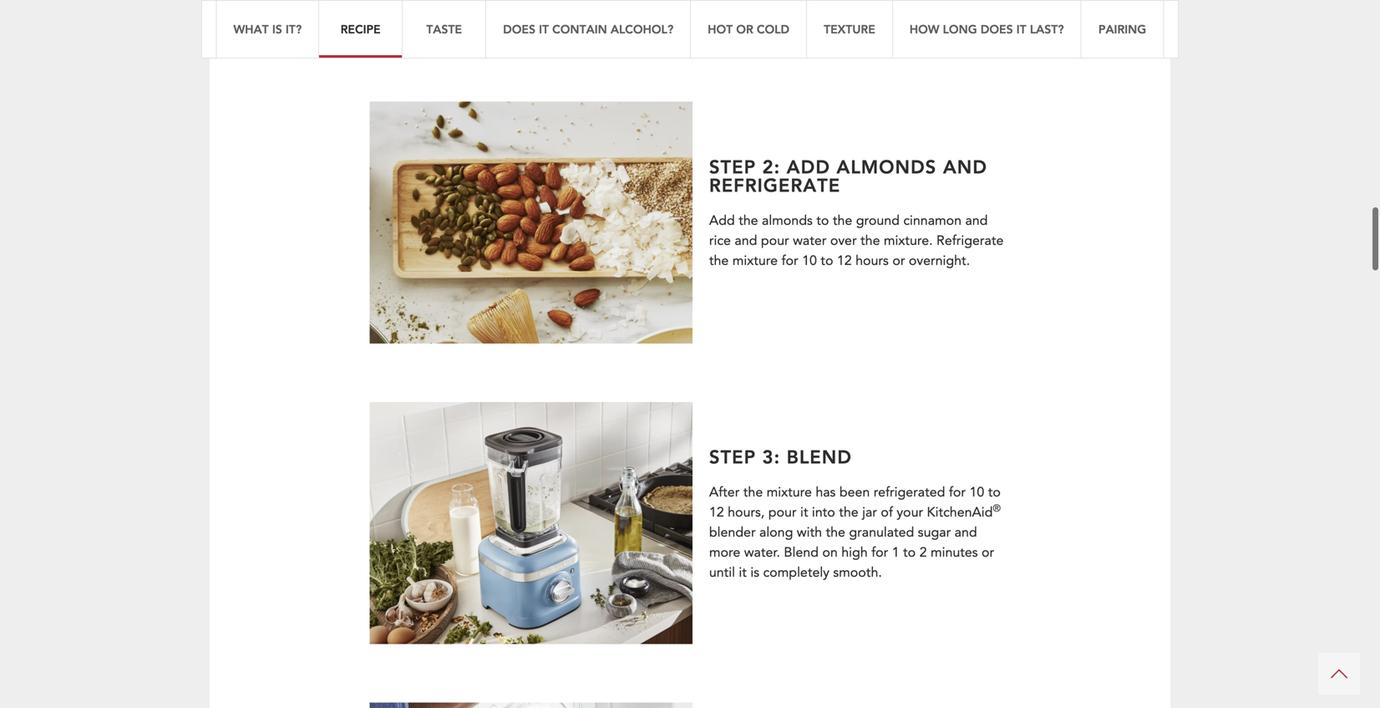 Task type: describe. For each thing, give the bounding box(es) containing it.
hot
[[708, 21, 733, 37]]

water
[[793, 232, 827, 250]]

what
[[234, 21, 269, 37]]

how
[[910, 21, 940, 37]]

hours
[[856, 252, 889, 270]]

10 inside after the mixture has been refrigerated for 10 to 12 hours, pour it into the jar of your kitchenaid ® blender along with the granulated sugar and more water. blend on high for 1 to 2 minutes or until it is completely smooth.
[[970, 483, 985, 501]]

the up over
[[833, 212, 853, 230]]

contain
[[553, 21, 608, 37]]

for inside add the almonds to the ground cinnamon and rice and pour water over the mixture. refrigerate the mixture for 10 to 12 hours or overnight.
[[782, 252, 799, 270]]

to down over
[[821, 252, 834, 270]]

blend inside after the mixture has been refrigerated for 10 to 12 hours, pour it into the jar of your kitchenaid ® blender along with the granulated sugar and more water. blend on high for 1 to 2 minutes or until it is completely smooth.
[[784, 543, 819, 562]]

hot or cold button
[[691, 0, 807, 59]]

12 inside after the mixture has been refrigerated for 10 to 12 hours, pour it into the jar of your kitchenaid ® blender along with the granulated sugar and more water. blend on high for 1 to 2 minutes or until it is completely smooth.
[[710, 503, 724, 522]]

what is it?
[[234, 21, 302, 37]]

2 vertical spatial for
[[872, 543, 889, 562]]

add inside step 2: add almonds and refrigerate
[[787, 154, 831, 179]]

person pouring horchata from blender into glass image
[[370, 703, 693, 708]]

blender
[[710, 523, 756, 542]]

kitchenaid
[[928, 503, 993, 522]]

along
[[760, 523, 794, 542]]

does it contain alcohol?
[[503, 21, 674, 37]]

step 3: blend
[[710, 444, 853, 468]]

and inside step 2: add almonds and refrigerate
[[944, 154, 988, 179]]

almonds inside add the almonds to the ground cinnamon and rice and pour water over the mixture. refrigerate the mixture for 10 to 12 hours or overnight.
[[762, 212, 813, 230]]

the up hours
[[861, 232, 881, 250]]

2:
[[763, 154, 781, 179]]

the jar
[[840, 503, 878, 522]]

refrigerate
[[937, 232, 1004, 250]]

it right does
[[539, 21, 549, 37]]

how long does it last? button
[[893, 0, 1081, 59]]

does
[[981, 21, 1014, 37]]

into
[[812, 503, 836, 522]]

it right until
[[739, 563, 747, 582]]

10 inside add the almonds to the ground cinnamon and rice and pour water over the mixture. refrigerate the mixture for 10 to 12 hours or overnight.
[[803, 252, 817, 270]]

taste
[[427, 21, 462, 37]]

1
[[893, 543, 900, 562]]

been
[[840, 483, 870, 501]]

the up on
[[826, 523, 846, 542]]

refrigerate
[[710, 173, 841, 197]]

add inside add the almonds to the ground cinnamon and rice and pour water over the mixture. refrigerate the mixture for 10 to 12 hours or overnight.
[[710, 212, 735, 230]]

ground cinnamon image
[[370, 0, 693, 43]]

is inside button
[[272, 21, 282, 37]]

almonds inside step 2: add almonds and refrigerate
[[837, 154, 937, 179]]

and right rice
[[735, 232, 758, 250]]

or inside add the almonds to the ground cinnamon and rice and pour water over the mixture. refrigerate the mixture for 10 to 12 hours or overnight.
[[893, 252, 906, 270]]

refrigerated
[[874, 483, 946, 501]]

2
[[920, 543, 928, 562]]

recipe button
[[319, 0, 402, 59]]

until
[[710, 563, 736, 582]]

has
[[816, 483, 836, 501]]

minutes
[[931, 543, 979, 562]]

taste button
[[402, 0, 486, 59]]

pour inside add the almonds to the ground cinnamon and rice and pour water over the mixture. refrigerate the mixture for 10 to 12 hours or overnight.
[[761, 232, 790, 250]]

mixture inside after the mixture has been refrigerated for 10 to 12 hours, pour it into the jar of your kitchenaid ® blender along with the granulated sugar and more water. blend on high for 1 to 2 minutes or until it is completely smooth.
[[767, 483, 812, 501]]

0 vertical spatial blend
[[787, 444, 853, 468]]

does
[[503, 21, 536, 37]]

more
[[710, 543, 741, 562]]



Task type: locate. For each thing, give the bounding box(es) containing it.
smooth.
[[834, 563, 883, 582]]

for up kitchenaid
[[950, 483, 966, 501]]

hot or cold
[[708, 21, 790, 37]]

the up hours,
[[744, 483, 763, 501]]

add right 2:
[[787, 154, 831, 179]]

last?
[[1031, 21, 1065, 37]]

0 vertical spatial pour
[[761, 232, 790, 250]]

®
[[993, 501, 1001, 515]]

to right 1
[[904, 543, 916, 562]]

step left 2:
[[710, 154, 757, 179]]

the down rice
[[710, 252, 729, 270]]

recipe
[[341, 21, 381, 37]]

10 left ®
[[970, 483, 985, 501]]

alcohol?
[[611, 21, 674, 37]]

add the almonds to the ground cinnamon and rice and pour water over the mixture. refrigerate the mixture for 10 to 12 hours or overnight.
[[710, 212, 1004, 270]]

blend
[[787, 444, 853, 468], [784, 543, 819, 562]]

1 vertical spatial blend
[[784, 543, 819, 562]]

1 vertical spatial add
[[710, 212, 735, 230]]

does it contain alcohol? button
[[486, 0, 691, 59]]

cinnamon
[[904, 212, 962, 230]]

0 horizontal spatial almonds
[[762, 212, 813, 230]]

and up cinnamon
[[944, 154, 988, 179]]

after the mixture has been refrigerated for 10 to 12 hours, pour it into the jar of your kitchenaid ® blender along with the granulated sugar and more water. blend on high for 1 to 2 minutes or until it is completely smooth.
[[710, 483, 1001, 582]]

long
[[944, 21, 978, 37]]

pairing
[[1099, 21, 1147, 37]]

or inside after the mixture has been refrigerated for 10 to 12 hours, pour it into the jar of your kitchenaid ® blender along with the granulated sugar and more water. blend on high for 1 to 2 minutes or until it is completely smooth.
[[982, 543, 995, 562]]

is left it?
[[272, 21, 282, 37]]

sugar
[[919, 523, 951, 542]]

and down kitchenaid
[[955, 523, 978, 542]]

is inside after the mixture has been refrigerated for 10 to 12 hours, pour it into the jar of your kitchenaid ® blender along with the granulated sugar and more water. blend on high for 1 to 2 minutes or until it is completely smooth.
[[751, 563, 760, 582]]

step inside step 2: add almonds and refrigerate
[[710, 154, 757, 179]]

12 down over
[[838, 252, 852, 270]]

or down mixture.
[[893, 252, 906, 270]]

0 vertical spatial add
[[787, 154, 831, 179]]

it
[[539, 21, 549, 37], [1017, 21, 1027, 37], [801, 503, 809, 522], [739, 563, 747, 582]]

your
[[897, 503, 924, 522]]

step for step 3: blend
[[710, 444, 757, 468]]

0 horizontal spatial for
[[782, 252, 799, 270]]

mixture down refrigerate
[[733, 252, 778, 270]]

cold
[[757, 21, 790, 37]]

pour
[[761, 232, 790, 250], [769, 503, 797, 522]]

granulated
[[850, 523, 915, 542]]

the down refrigerate
[[739, 212, 759, 230]]

or
[[737, 21, 754, 37], [893, 252, 906, 270], [982, 543, 995, 562]]

mixture inside add the almonds to the ground cinnamon and rice and pour water over the mixture. refrigerate the mixture for 10 to 12 hours or overnight.
[[733, 252, 778, 270]]

0 vertical spatial mixture
[[733, 252, 778, 270]]

it left the "into"
[[801, 503, 809, 522]]

for down water
[[782, 252, 799, 270]]

completely
[[764, 563, 830, 582]]

1 vertical spatial 10
[[970, 483, 985, 501]]

pour inside after the mixture has been refrigerated for 10 to 12 hours, pour it into the jar of your kitchenaid ® blender along with the granulated sugar and more water. blend on high for 1 to 2 minutes or until it is completely smooth.
[[769, 503, 797, 522]]

1 vertical spatial almonds
[[762, 212, 813, 230]]

0 horizontal spatial 10
[[803, 252, 817, 270]]

0 horizontal spatial add
[[710, 212, 735, 230]]

12
[[838, 252, 852, 270], [710, 503, 724, 522]]

1 step from the top
[[710, 154, 757, 179]]

0 horizontal spatial 12
[[710, 503, 724, 522]]

2 step from the top
[[710, 444, 757, 468]]

add up rice
[[710, 212, 735, 230]]

step
[[710, 154, 757, 179], [710, 444, 757, 468]]

0 vertical spatial 12
[[838, 252, 852, 270]]

to
[[817, 212, 830, 230], [821, 252, 834, 270], [989, 483, 1001, 501], [904, 543, 916, 562]]

2 horizontal spatial or
[[982, 543, 995, 562]]

of
[[881, 503, 894, 522]]

almonds up ground
[[837, 154, 937, 179]]

pour left water
[[761, 232, 790, 250]]

10 down water
[[803, 252, 817, 270]]

to up water
[[817, 212, 830, 230]]

1 vertical spatial step
[[710, 444, 757, 468]]

1 horizontal spatial almonds
[[837, 154, 937, 179]]

for left 1
[[872, 543, 889, 562]]

1 horizontal spatial for
[[872, 543, 889, 562]]

for
[[782, 252, 799, 270], [950, 483, 966, 501], [872, 543, 889, 562]]

1 horizontal spatial is
[[751, 563, 760, 582]]

or right minutes
[[982, 543, 995, 562]]

2 horizontal spatial for
[[950, 483, 966, 501]]

blue kitchenaid® blender image
[[370, 402, 693, 644]]

almonds
[[837, 154, 937, 179], [762, 212, 813, 230]]

pour up along
[[769, 503, 797, 522]]

pairing button
[[1081, 0, 1165, 59]]

12 down after
[[710, 503, 724, 522]]

1 horizontal spatial or
[[893, 252, 906, 270]]

and up the refrigerate
[[966, 212, 988, 230]]

0 vertical spatial almonds
[[837, 154, 937, 179]]

texture button
[[807, 0, 893, 59]]

water.
[[745, 543, 781, 562]]

1 vertical spatial for
[[950, 483, 966, 501]]

mixture.
[[884, 232, 933, 250]]

1 vertical spatial is
[[751, 563, 760, 582]]

0 vertical spatial is
[[272, 21, 282, 37]]

hours,
[[728, 503, 765, 522]]

overnight.
[[909, 252, 971, 270]]

1 horizontal spatial 10
[[970, 483, 985, 501]]

the
[[739, 212, 759, 230], [833, 212, 853, 230], [861, 232, 881, 250], [710, 252, 729, 270], [744, 483, 763, 501], [826, 523, 846, 542]]

3:
[[763, 444, 781, 468]]

step for step 2: add almonds and refrigerate
[[710, 154, 757, 179]]

is
[[272, 21, 282, 37], [751, 563, 760, 582]]

step 2: add almonds and refrigerate
[[710, 154, 988, 197]]

texture
[[824, 21, 876, 37]]

seeds on a cutting board image
[[370, 102, 693, 344]]

add
[[787, 154, 831, 179], [710, 212, 735, 230]]

is down water.
[[751, 563, 760, 582]]

or inside button
[[737, 21, 754, 37]]

1 vertical spatial pour
[[769, 503, 797, 522]]

rice
[[710, 232, 731, 250]]

how long does it last?
[[910, 21, 1065, 37]]

0 horizontal spatial is
[[272, 21, 282, 37]]

it?
[[286, 21, 302, 37]]

and inside after the mixture has been refrigerated for 10 to 12 hours, pour it into the jar of your kitchenaid ® blender along with the granulated sugar and more water. blend on high for 1 to 2 minutes or until it is completely smooth.
[[955, 523, 978, 542]]

0 horizontal spatial or
[[737, 21, 754, 37]]

step up after
[[710, 444, 757, 468]]

12 inside add the almonds to the ground cinnamon and rice and pour water over the mixture. refrigerate the mixture for 10 to 12 hours or overnight.
[[838, 252, 852, 270]]

high
[[842, 543, 868, 562]]

almonds up water
[[762, 212, 813, 230]]

what is it? button
[[216, 0, 319, 59]]

after
[[710, 483, 740, 501]]

it right the does
[[1017, 21, 1027, 37]]

1 horizontal spatial add
[[787, 154, 831, 179]]

1 vertical spatial mixture
[[767, 483, 812, 501]]

to up kitchenaid
[[989, 483, 1001, 501]]

and
[[944, 154, 988, 179], [966, 212, 988, 230], [735, 232, 758, 250], [955, 523, 978, 542]]

blend up completely
[[784, 543, 819, 562]]

10
[[803, 252, 817, 270], [970, 483, 985, 501]]

blend up has
[[787, 444, 853, 468]]

0 vertical spatial step
[[710, 154, 757, 179]]

1 vertical spatial or
[[893, 252, 906, 270]]

0 vertical spatial or
[[737, 21, 754, 37]]

2 vertical spatial or
[[982, 543, 995, 562]]

1 horizontal spatial 12
[[838, 252, 852, 270]]

mixture
[[733, 252, 778, 270], [767, 483, 812, 501]]

over
[[831, 232, 857, 250]]

mixture left has
[[767, 483, 812, 501]]

ground
[[857, 212, 900, 230]]

0 vertical spatial 10
[[803, 252, 817, 270]]

1 vertical spatial 12
[[710, 503, 724, 522]]

on
[[823, 543, 838, 562]]

0 vertical spatial for
[[782, 252, 799, 270]]

or right 'hot'
[[737, 21, 754, 37]]

with
[[797, 523, 823, 542]]



Task type: vqa. For each thing, say whether or not it's contained in the screenshot.
'As'
no



